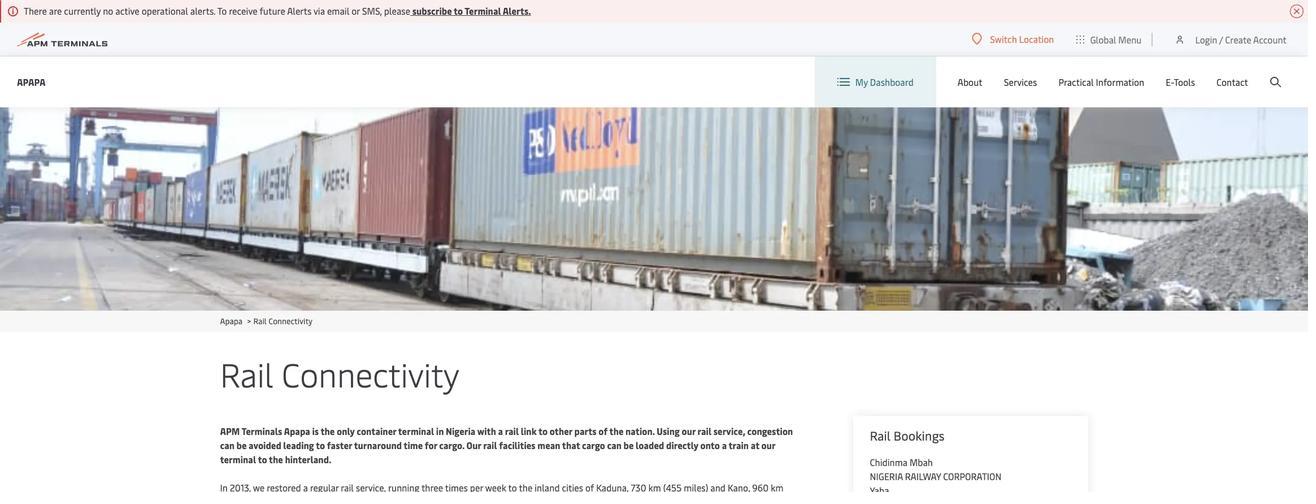 Task type: vqa. For each thing, say whether or not it's contained in the screenshot.
apmt apapa nigeria rail terminal image
yes



Task type: describe. For each thing, give the bounding box(es) containing it.
e-tools button
[[1166, 57, 1195, 107]]

at
[[751, 439, 760, 452]]

alerts.
[[503, 5, 531, 17]]

practical
[[1059, 76, 1094, 88]]

subscribe
[[412, 5, 452, 17]]

corporation
[[943, 470, 1002, 483]]

about
[[958, 76, 983, 88]]

link
[[521, 425, 537, 437]]

parts
[[574, 425, 597, 437]]

please
[[384, 5, 410, 17]]

congestion
[[747, 425, 793, 437]]

chidinma
[[870, 456, 908, 469]]

1 horizontal spatial rail
[[505, 425, 519, 437]]

other
[[550, 425, 572, 437]]

there are currently no active operational alerts. to receive future alerts via email or sms, please subscribe to terminal alerts.
[[24, 5, 531, 17]]

alerts
[[287, 5, 312, 17]]

time
[[404, 439, 423, 452]]

to right link
[[539, 425, 548, 437]]

rail for rail connectivity
[[220, 352, 273, 396]]

directly
[[666, 439, 698, 452]]

facilities
[[499, 439, 536, 452]]

about button
[[958, 57, 983, 107]]

login
[[1196, 33, 1218, 45]]

1 can from the left
[[220, 439, 235, 452]]

only
[[337, 425, 355, 437]]

global
[[1090, 33, 1116, 45]]

to
[[217, 5, 227, 17]]

login / create account link
[[1175, 23, 1287, 56]]

in
[[436, 425, 444, 437]]

0 vertical spatial connectivity
[[269, 316, 313, 327]]

1 horizontal spatial our
[[762, 439, 775, 452]]

is
[[312, 425, 319, 437]]

of
[[599, 425, 608, 437]]

switch location
[[990, 33, 1054, 45]]

close alert image
[[1290, 5, 1304, 18]]

or
[[352, 5, 360, 17]]

nigeria
[[446, 425, 475, 437]]

0 horizontal spatial rail
[[483, 439, 497, 452]]

rail for rail bookings
[[870, 427, 891, 444]]

0 vertical spatial terminal
[[398, 425, 434, 437]]

global menu button
[[1066, 22, 1153, 56]]

hinterland.
[[285, 453, 331, 466]]

email
[[327, 5, 349, 17]]

contact button
[[1217, 57, 1248, 107]]

via
[[314, 5, 325, 17]]

location
[[1019, 33, 1054, 45]]

my
[[855, 76, 868, 88]]

2 horizontal spatial the
[[609, 425, 624, 437]]

e-tools
[[1166, 76, 1195, 88]]

to left terminal
[[454, 5, 463, 17]]

terminal
[[465, 5, 501, 17]]

apapa > rail connectivity
[[220, 316, 313, 327]]

apm terminals apapa is the only container terminal in nigeria with a rail link to other parts of the nation. using our rail service, congestion can be avoided leading to faster turnaround time for cargo. our rail facilities mean that cargo can be loaded directly onto a train at our terminal to the hinterland.
[[220, 425, 793, 466]]

that
[[562, 439, 580, 452]]

contact
[[1217, 76, 1248, 88]]

2 be from the left
[[624, 439, 634, 452]]

subscribe to terminal alerts. link
[[410, 5, 531, 17]]

onto
[[700, 439, 720, 452]]

cargo
[[582, 439, 605, 452]]

2 horizontal spatial rail
[[698, 425, 712, 437]]

1 vertical spatial a
[[722, 439, 727, 452]]

to down avoided
[[258, 453, 267, 466]]

e-
[[1166, 76, 1174, 88]]

>
[[247, 316, 251, 327]]

switch location button
[[972, 33, 1054, 45]]

there
[[24, 5, 47, 17]]

for
[[425, 439, 437, 452]]

0 horizontal spatial a
[[498, 425, 503, 437]]

menu
[[1119, 33, 1142, 45]]

cargo.
[[439, 439, 465, 452]]

service,
[[714, 425, 745, 437]]

terminals
[[242, 425, 282, 437]]



Task type: locate. For each thing, give the bounding box(es) containing it.
active
[[115, 5, 139, 17]]

be
[[237, 439, 247, 452], [624, 439, 634, 452]]

connectivity
[[269, 316, 313, 327], [282, 352, 459, 396]]

0 vertical spatial apapa link
[[17, 75, 45, 89]]

are
[[49, 5, 62, 17]]

2 can from the left
[[607, 439, 622, 452]]

rail right >
[[253, 316, 267, 327]]

apmt apapa nigeria rail terminal image
[[0, 107, 1308, 311]]

the right of
[[609, 425, 624, 437]]

rail
[[505, 425, 519, 437], [698, 425, 712, 437], [483, 439, 497, 452]]

apapa inside apm terminals apapa is the only container terminal in nigeria with a rail link to other parts of the nation. using our rail service, congestion can be avoided leading to faster turnaround time for cargo. our rail facilities mean that cargo can be loaded directly onto a train at our terminal to the hinterland.
[[284, 425, 310, 437]]

our up the directly
[[682, 425, 696, 437]]

no
[[103, 5, 113, 17]]

mean
[[538, 439, 560, 452]]

sms,
[[362, 5, 382, 17]]

apapa for apapa
[[17, 75, 45, 88]]

1 horizontal spatial terminal
[[398, 425, 434, 437]]

0 horizontal spatial be
[[237, 439, 247, 452]]

0 vertical spatial our
[[682, 425, 696, 437]]

1 vertical spatial apapa link
[[220, 316, 242, 327]]

train
[[729, 439, 749, 452]]

1 horizontal spatial apapa
[[220, 316, 242, 327]]

rail
[[253, 316, 267, 327], [220, 352, 273, 396], [870, 427, 891, 444]]

account
[[1253, 33, 1287, 45]]

tools
[[1174, 76, 1195, 88]]

a right 'with'
[[498, 425, 503, 437]]

faster
[[327, 439, 352, 452]]

terminal down apm
[[220, 453, 256, 466]]

the
[[321, 425, 335, 437], [609, 425, 624, 437], [269, 453, 283, 466]]

can down of
[[607, 439, 622, 452]]

receive
[[229, 5, 258, 17]]

0 horizontal spatial apapa link
[[17, 75, 45, 89]]

0 horizontal spatial apapa
[[17, 75, 45, 88]]

0 vertical spatial a
[[498, 425, 503, 437]]

1 be from the left
[[237, 439, 247, 452]]

apapa
[[17, 75, 45, 88], [220, 316, 242, 327], [284, 425, 310, 437]]

2 horizontal spatial apapa
[[284, 425, 310, 437]]

information
[[1096, 76, 1145, 88]]

a
[[498, 425, 503, 437], [722, 439, 727, 452]]

terminal up time
[[398, 425, 434, 437]]

turnaround
[[354, 439, 402, 452]]

1 horizontal spatial the
[[321, 425, 335, 437]]

nigeria
[[870, 470, 903, 483]]

practical information button
[[1059, 57, 1145, 107]]

alerts.
[[190, 5, 215, 17]]

rail connectivity
[[220, 352, 459, 396]]

bookings
[[894, 427, 945, 444]]

with
[[477, 425, 496, 437]]

rail up the "facilities" at the left bottom
[[505, 425, 519, 437]]

terminal
[[398, 425, 434, 437], [220, 453, 256, 466]]

apapa for apapa > rail connectivity
[[220, 316, 242, 327]]

1 vertical spatial terminal
[[220, 453, 256, 466]]

our
[[682, 425, 696, 437], [762, 439, 775, 452]]

1 vertical spatial our
[[762, 439, 775, 452]]

the down avoided
[[269, 453, 283, 466]]

nation.
[[626, 425, 655, 437]]

1 horizontal spatial apapa link
[[220, 316, 242, 327]]

be down nation.
[[624, 439, 634, 452]]

be down apm
[[237, 439, 247, 452]]

practical information
[[1059, 76, 1145, 88]]

dashboard
[[870, 76, 914, 88]]

rail bookings
[[870, 427, 945, 444]]

login / create account
[[1196, 33, 1287, 45]]

1 horizontal spatial can
[[607, 439, 622, 452]]

0 horizontal spatial terminal
[[220, 453, 256, 466]]

leading
[[283, 439, 314, 452]]

create
[[1225, 33, 1252, 45]]

services button
[[1004, 57, 1037, 107]]

services
[[1004, 76, 1037, 88]]

apm
[[220, 425, 240, 437]]

rail down 'with'
[[483, 439, 497, 452]]

0 vertical spatial rail
[[253, 316, 267, 327]]

currently
[[64, 5, 101, 17]]

mbah
[[910, 456, 933, 469]]

1 vertical spatial rail
[[220, 352, 273, 396]]

apapa link
[[17, 75, 45, 89], [220, 316, 242, 327]]

my dashboard
[[855, 76, 914, 88]]

rail up onto at the bottom right of the page
[[698, 425, 712, 437]]

can down apm
[[220, 439, 235, 452]]

2 vertical spatial apapa
[[284, 425, 310, 437]]

chidinma mbah nigeria railway corporation
[[870, 456, 1002, 483]]

0 horizontal spatial our
[[682, 425, 696, 437]]

our
[[467, 439, 481, 452]]

using
[[657, 425, 680, 437]]

to
[[454, 5, 463, 17], [539, 425, 548, 437], [316, 439, 325, 452], [258, 453, 267, 466]]

0 horizontal spatial the
[[269, 453, 283, 466]]

1 horizontal spatial a
[[722, 439, 727, 452]]

loaded
[[636, 439, 664, 452]]

our right at
[[762, 439, 775, 452]]

/
[[1219, 33, 1223, 45]]

1 vertical spatial connectivity
[[282, 352, 459, 396]]

0 horizontal spatial can
[[220, 439, 235, 452]]

container
[[357, 425, 396, 437]]

my dashboard button
[[837, 57, 914, 107]]

can
[[220, 439, 235, 452], [607, 439, 622, 452]]

future
[[260, 5, 285, 17]]

rail up 'chidinma'
[[870, 427, 891, 444]]

railway
[[905, 470, 941, 483]]

operational
[[142, 5, 188, 17]]

avoided
[[249, 439, 281, 452]]

global menu
[[1090, 33, 1142, 45]]

2 vertical spatial rail
[[870, 427, 891, 444]]

0 vertical spatial apapa
[[17, 75, 45, 88]]

1 vertical spatial apapa
[[220, 316, 242, 327]]

a right onto at the bottom right of the page
[[722, 439, 727, 452]]

1 horizontal spatial be
[[624, 439, 634, 452]]

to down is
[[316, 439, 325, 452]]

switch
[[990, 33, 1017, 45]]

the right is
[[321, 425, 335, 437]]

rail down >
[[220, 352, 273, 396]]



